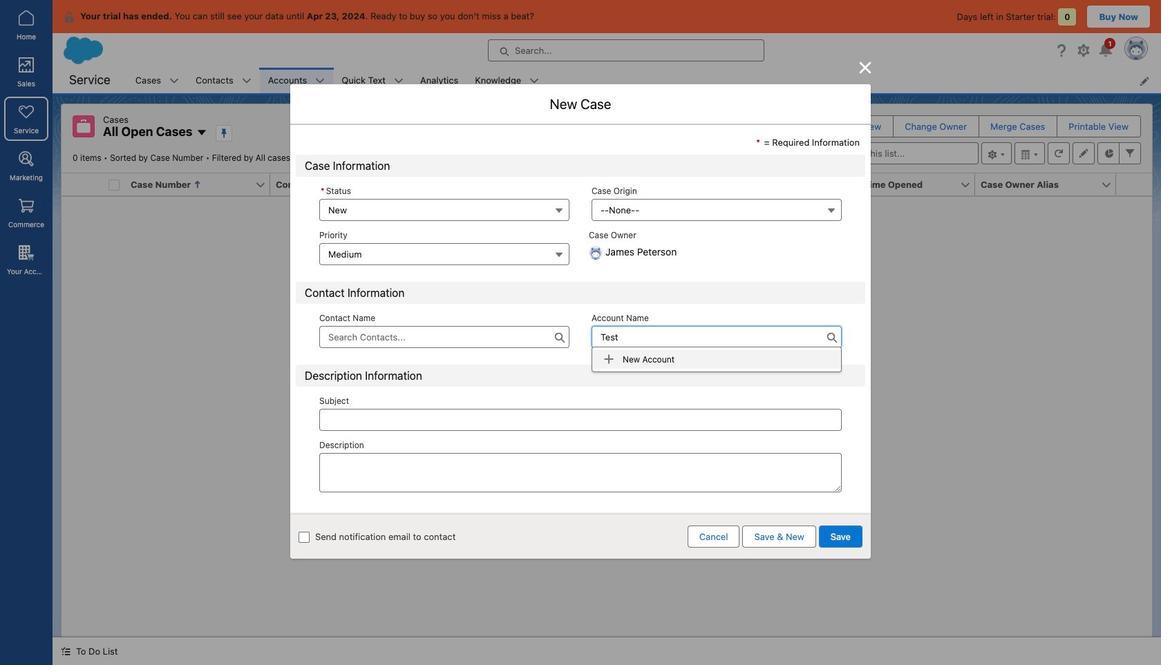 Task type: vqa. For each thing, say whether or not it's contained in the screenshot.
List View Controls icon
yes



Task type: locate. For each thing, give the bounding box(es) containing it.
text default image
[[64, 12, 75, 23]]

select list display image
[[1015, 142, 1046, 165]]

case owner alias element
[[976, 174, 1125, 196]]

None text field
[[319, 410, 842, 432]]

status
[[435, 322, 779, 489]]

status inside the all open cases|cases|list view element
[[435, 322, 779, 489]]

Case Origin - Current Selection: --None-- button
[[592, 199, 842, 221]]

item number element
[[62, 174, 103, 196]]

cell
[[103, 174, 125, 196]]

status element
[[553, 174, 702, 196]]

3 list item from the left
[[260, 68, 333, 93]]

all open cases status
[[73, 153, 413, 163]]

0 vertical spatial text default image
[[604, 354, 615, 365]]

1 vertical spatial text default image
[[61, 647, 71, 657]]

case number element
[[125, 174, 279, 196]]

text default image
[[604, 354, 615, 365], [61, 647, 71, 657]]

1 horizontal spatial text default image
[[604, 354, 615, 365]]

2 list item from the left
[[187, 68, 260, 93]]

list item
[[127, 68, 187, 93], [187, 68, 260, 93], [260, 68, 333, 93], [333, 68, 412, 93], [467, 68, 548, 93]]

list
[[127, 68, 1162, 93]]

None text field
[[319, 454, 842, 493]]

subject element
[[411, 174, 561, 196]]

option
[[593, 351, 842, 369]]

Search Accounts... text field
[[592, 327, 842, 349]]

list view controls image
[[982, 142, 1012, 165]]

4 list item from the left
[[333, 68, 412, 93]]

list box
[[592, 347, 842, 373]]

action image
[[1117, 174, 1153, 196]]

all open cases|cases|list view element
[[61, 104, 1153, 638]]



Task type: describe. For each thing, give the bounding box(es) containing it.
item number image
[[62, 174, 103, 196]]

0 horizontal spatial text default image
[[61, 647, 71, 657]]

contact name element
[[270, 174, 420, 196]]

action element
[[1117, 174, 1153, 196]]

priority element
[[694, 174, 843, 196]]

date/time opened element
[[835, 174, 984, 196]]

Search All Open Cases list view. search field
[[813, 142, 979, 165]]

1 list item from the left
[[127, 68, 187, 93]]

inverse image
[[857, 59, 874, 76]]

Status - Current Selection: New button
[[319, 199, 570, 221]]

cell inside the all open cases|cases|list view element
[[103, 174, 125, 196]]

5 list item from the left
[[467, 68, 548, 93]]

Priority - Current Selection: Medium button
[[319, 244, 570, 266]]

Search Contacts... text field
[[319, 327, 570, 349]]



